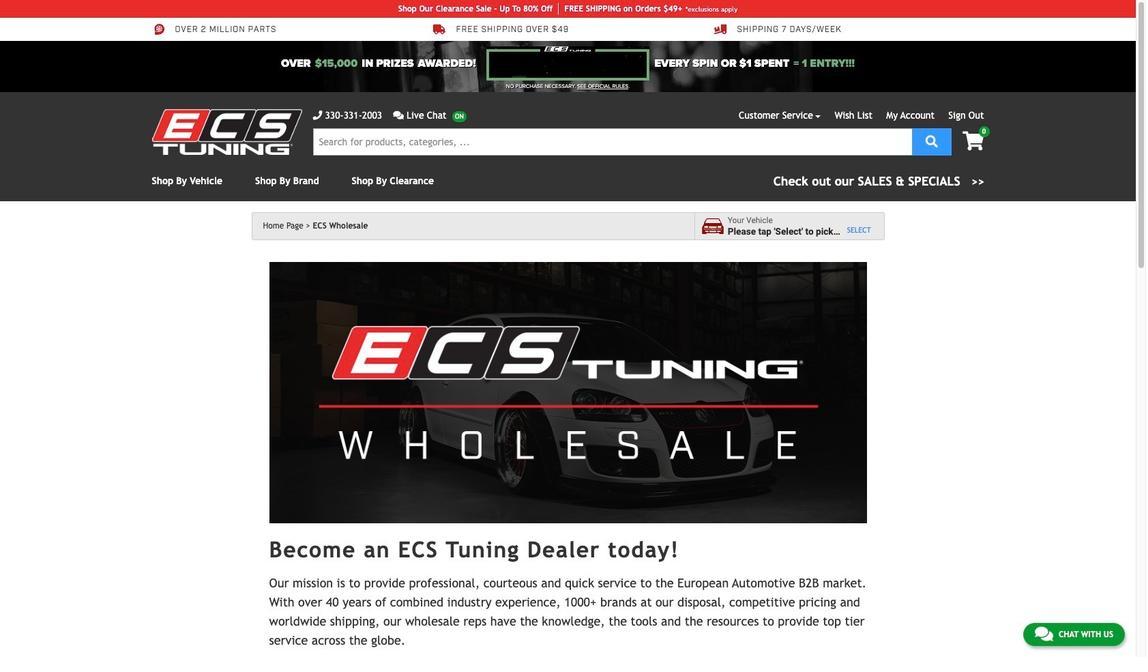Task type: locate. For each thing, give the bounding box(es) containing it.
Search text field
[[313, 128, 913, 156]]

comments image
[[1036, 626, 1054, 642]]

search image
[[926, 135, 939, 147]]

comments image
[[393, 111, 404, 120]]

ecs tuning image
[[152, 109, 302, 155]]



Task type: vqa. For each thing, say whether or not it's contained in the screenshot.
SEARCH Icon
yes



Task type: describe. For each thing, give the bounding box(es) containing it.
ecs tuning 'spin to win' contest logo image
[[487, 46, 650, 81]]

shopping cart image
[[963, 132, 985, 151]]

phone image
[[313, 111, 323, 120]]



